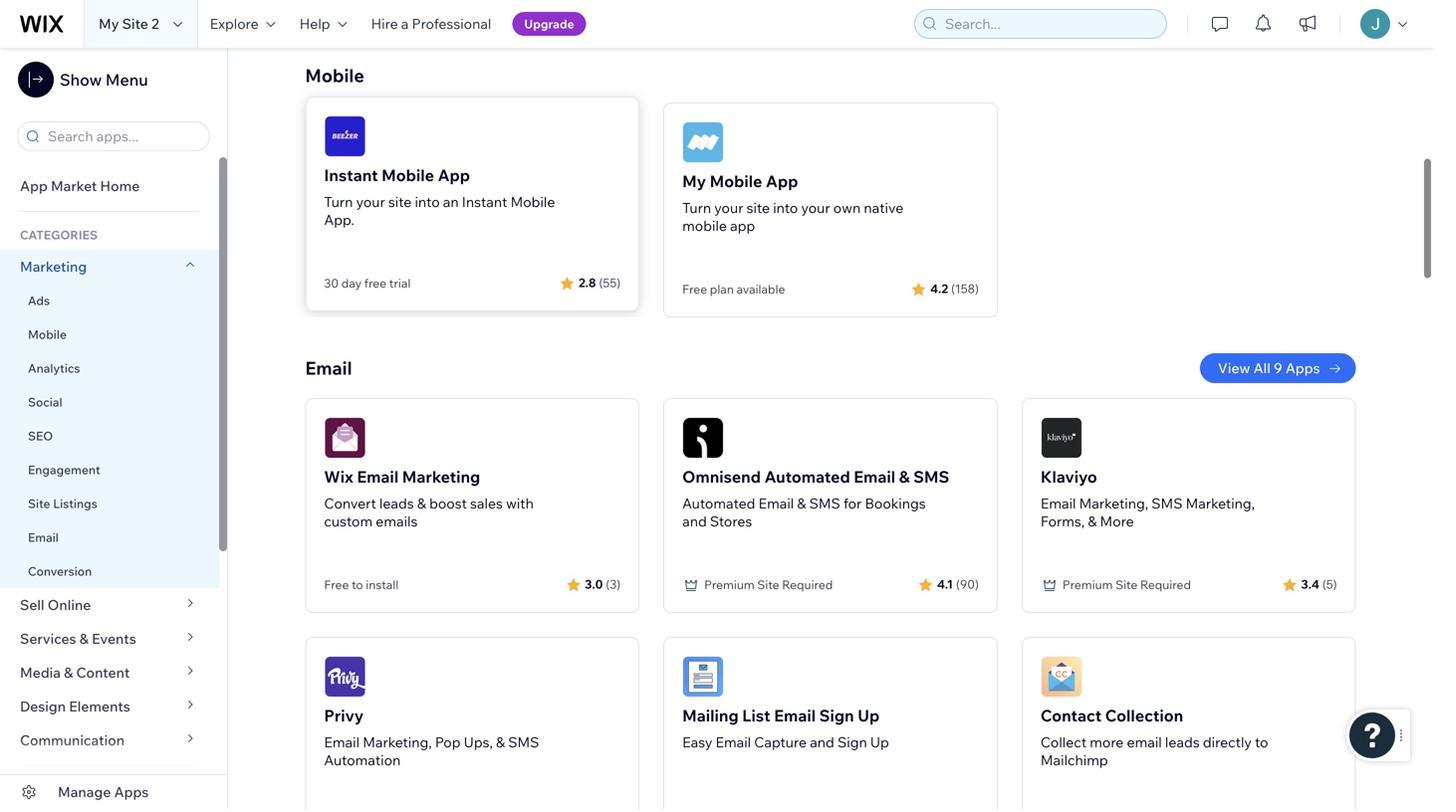 Task type: vqa. For each thing, say whether or not it's contained in the screenshot.
1st category icon from the right
no



Task type: locate. For each thing, give the bounding box(es) containing it.
mobile link
[[0, 318, 219, 352]]

hire
[[371, 15, 398, 32]]

site inside site listings "link"
[[28, 497, 50, 512]]

home
[[100, 177, 140, 195]]

privy logo image
[[324, 656, 366, 698]]

1 vertical spatial instant
[[462, 193, 507, 211]]

my down my mobile app logo at top
[[683, 171, 706, 191]]

0 horizontal spatial required
[[782, 578, 833, 593]]

sign right list
[[820, 706, 854, 726]]

your up the app
[[715, 199, 744, 217]]

mailing list email sign up logo image
[[683, 656, 724, 698]]

collection
[[1106, 706, 1184, 726]]

for
[[844, 495, 862, 513]]

email up convert
[[357, 467, 399, 487]]

0 horizontal spatial automated
[[683, 495, 756, 513]]

site
[[122, 15, 148, 32], [28, 497, 50, 512], [758, 578, 780, 593], [1116, 578, 1138, 593]]

events
[[92, 631, 136, 648]]

apps right 9
[[1286, 360, 1320, 377]]

0 vertical spatial free
[[683, 282, 707, 297]]

market
[[51, 177, 97, 195]]

sidebar element
[[0, 48, 228, 810]]

Search... field
[[939, 10, 1161, 38]]

your left own
[[801, 199, 830, 217]]

1 horizontal spatial app
[[438, 165, 470, 185]]

email up conversion
[[28, 530, 59, 545]]

1 required from the left
[[782, 578, 833, 593]]

& left events
[[79, 631, 89, 648]]

1 horizontal spatial into
[[773, 199, 798, 217]]

1 vertical spatial my
[[683, 171, 706, 191]]

0 horizontal spatial premium
[[704, 578, 755, 593]]

turn inside instant mobile app turn your site into an instant mobile app.
[[324, 193, 353, 211]]

premium site required down more
[[1063, 578, 1191, 593]]

turn
[[324, 193, 353, 211], [683, 199, 711, 217]]

1 horizontal spatial and
[[810, 734, 835, 752]]

your for instant
[[356, 193, 385, 211]]

email inside klaviyo email marketing, sms marketing, forms, & more
[[1041, 495, 1076, 513]]

sms inside klaviyo email marketing, sms marketing, forms, & more
[[1152, 495, 1183, 513]]

1 vertical spatial marketing
[[402, 467, 480, 487]]

1 horizontal spatial my
[[683, 171, 706, 191]]

hire a professional
[[371, 15, 491, 32]]

1 vertical spatial free
[[324, 578, 349, 593]]

automated up for
[[765, 467, 850, 487]]

to left install
[[352, 578, 363, 593]]

1 horizontal spatial required
[[1141, 578, 1191, 593]]

site
[[388, 193, 412, 211], [747, 199, 770, 217]]

klaviyo email marketing, sms marketing, forms, & more
[[1041, 467, 1255, 530]]

1 horizontal spatial premium
[[1063, 578, 1113, 593]]

1 vertical spatial leads
[[1165, 734, 1200, 752]]

leads up emails
[[379, 495, 414, 513]]

site down omnisend automated email & sms automated email & sms for bookings and stores
[[758, 578, 780, 593]]

listings
[[53, 497, 97, 512]]

0 horizontal spatial your
[[356, 193, 385, 211]]

boost
[[429, 495, 467, 513]]

sign
[[820, 706, 854, 726], [838, 734, 867, 752]]

leads inside contact collection collect more email leads directly to mailchimp
[[1165, 734, 1200, 752]]

3.0 (3)
[[585, 577, 621, 592]]

0 horizontal spatial free
[[324, 578, 349, 593]]

my inside my mobile app turn your site into your own native mobile app
[[683, 171, 706, 191]]

klaviyo logo image
[[1041, 417, 1083, 459]]

1 vertical spatial to
[[1255, 734, 1269, 752]]

0 horizontal spatial marketing
[[20, 258, 87, 275]]

email up forms,
[[1041, 495, 1076, 513]]

free left install
[[324, 578, 349, 593]]

app
[[730, 217, 755, 235]]

email inside sidebar element
[[28, 530, 59, 545]]

free
[[683, 282, 707, 297], [324, 578, 349, 593]]

premium site required for email
[[1063, 578, 1191, 593]]

0 vertical spatial to
[[352, 578, 363, 593]]

email link
[[0, 521, 219, 555]]

and left the stores
[[683, 513, 707, 530]]

free for my
[[683, 282, 707, 297]]

2 premium site required from the left
[[1063, 578, 1191, 593]]

0 horizontal spatial and
[[683, 513, 707, 530]]

0 horizontal spatial to
[[352, 578, 363, 593]]

1 horizontal spatial apps
[[1286, 360, 1320, 377]]

media & content link
[[0, 656, 219, 690]]

a
[[401, 15, 409, 32]]

mobile
[[305, 64, 364, 87], [382, 165, 434, 185], [710, 171, 763, 191], [511, 193, 555, 211], [28, 327, 67, 342]]

0 vertical spatial leads
[[379, 495, 414, 513]]

professional
[[412, 15, 491, 32]]

1 premium from the left
[[704, 578, 755, 593]]

apps
[[1286, 360, 1320, 377], [114, 784, 149, 801]]

my left 2
[[99, 15, 119, 32]]

social
[[28, 395, 62, 410]]

1 horizontal spatial instant
[[462, 193, 507, 211]]

2 horizontal spatial app
[[766, 171, 798, 191]]

premium
[[704, 578, 755, 593], [1063, 578, 1113, 593]]

site listings
[[28, 497, 97, 512]]

1 horizontal spatial leads
[[1165, 734, 1200, 752]]

trial
[[389, 276, 411, 291]]

instant right the "an"
[[462, 193, 507, 211]]

1 horizontal spatial marketing,
[[1079, 495, 1149, 513]]

an
[[443, 193, 459, 211]]

0 horizontal spatial my
[[99, 15, 119, 32]]

app inside my mobile app turn your site into your own native mobile app
[[766, 171, 798, 191]]

email up the wix email marketing logo
[[305, 357, 352, 380]]

marketing, inside the privy email marketing, pop ups,  & sms automation
[[363, 734, 432, 752]]

services
[[20, 631, 76, 648]]

site left listings
[[28, 497, 50, 512]]

0 vertical spatial my
[[99, 15, 119, 32]]

& inside the wix email marketing convert leads & boost sales with custom emails
[[417, 495, 426, 513]]

1 horizontal spatial free
[[683, 282, 707, 297]]

turn up mobile
[[683, 199, 711, 217]]

email down privy
[[324, 734, 360, 752]]

elements
[[69, 698, 130, 716]]

email down mailing
[[716, 734, 751, 752]]

0 horizontal spatial instant
[[324, 165, 378, 185]]

my site 2
[[99, 15, 159, 32]]

1 horizontal spatial premium site required
[[1063, 578, 1191, 593]]

& right the ups,
[[496, 734, 505, 752]]

wix
[[324, 467, 353, 487]]

0 horizontal spatial site
[[388, 193, 412, 211]]

app inside instant mobile app turn your site into an instant mobile app.
[[438, 165, 470, 185]]

2 horizontal spatial marketing,
[[1186, 495, 1255, 513]]

site left the "an"
[[388, 193, 412, 211]]

privy email marketing, pop ups,  & sms automation
[[324, 706, 539, 770]]

into inside instant mobile app turn your site into an instant mobile app.
[[415, 193, 440, 211]]

engagement
[[28, 463, 100, 478]]

and inside omnisend automated email & sms automated email & sms for bookings and stores
[[683, 513, 707, 530]]

your inside instant mobile app turn your site into an instant mobile app.
[[356, 193, 385, 211]]

app for instant mobile app
[[438, 165, 470, 185]]

4.1 (90)
[[937, 577, 979, 592]]

sign right capture
[[838, 734, 867, 752]]

conversion link
[[0, 555, 219, 589]]

turn up app. at the left top
[[324, 193, 353, 211]]

4.2 (158)
[[931, 281, 979, 296]]

turn inside my mobile app turn your site into your own native mobile app
[[683, 199, 711, 217]]

wix email marketing logo image
[[324, 417, 366, 459]]

show menu button
[[18, 62, 148, 98]]

& left more
[[1088, 513, 1097, 530]]

hire a professional link
[[359, 0, 503, 48]]

1 vertical spatial and
[[810, 734, 835, 752]]

3.0
[[585, 577, 603, 592]]

free left plan
[[683, 282, 707, 297]]

required down omnisend automated email & sms automated email & sms for bookings and stores
[[782, 578, 833, 593]]

emails
[[376, 513, 418, 530]]

marketing
[[20, 258, 87, 275], [402, 467, 480, 487]]

more
[[1090, 734, 1124, 752]]

all
[[1254, 360, 1271, 377]]

0 horizontal spatial turn
[[324, 193, 353, 211]]

leads right email
[[1165, 734, 1200, 752]]

explore
[[210, 15, 259, 32]]

show
[[60, 70, 102, 90]]

help button
[[288, 0, 359, 48]]

premium site required down the stores
[[704, 578, 833, 593]]

site up the app
[[747, 199, 770, 217]]

email down the omnisend
[[759, 495, 794, 513]]

1 vertical spatial apps
[[114, 784, 149, 801]]

view all 9 apps link
[[1200, 354, 1356, 384]]

0 horizontal spatial marketing,
[[363, 734, 432, 752]]

& left boost
[[417, 495, 426, 513]]

contact collection collect more email leads directly to mailchimp
[[1041, 706, 1269, 770]]

premium down forms,
[[1063, 578, 1113, 593]]

0 horizontal spatial apps
[[114, 784, 149, 801]]

1 vertical spatial sign
[[838, 734, 867, 752]]

0 vertical spatial marketing
[[20, 258, 87, 275]]

collect
[[1041, 734, 1087, 752]]

and right capture
[[810, 734, 835, 752]]

0 horizontal spatial app
[[20, 177, 48, 195]]

1 horizontal spatial site
[[747, 199, 770, 217]]

into left own
[[773, 199, 798, 217]]

marketing down categories
[[20, 258, 87, 275]]

1 horizontal spatial turn
[[683, 199, 711, 217]]

app market home link
[[0, 169, 219, 203]]

premium site required
[[704, 578, 833, 593], [1063, 578, 1191, 593]]

2.8
[[579, 275, 596, 290]]

0 horizontal spatial into
[[415, 193, 440, 211]]

into left the "an"
[[415, 193, 440, 211]]

site inside my mobile app turn your site into your own native mobile app
[[747, 199, 770, 217]]

1 vertical spatial automated
[[683, 495, 756, 513]]

omnisend
[[683, 467, 761, 487]]

into inside my mobile app turn your site into your own native mobile app
[[773, 199, 798, 217]]

sms
[[914, 467, 950, 487], [809, 495, 841, 513], [1152, 495, 1183, 513], [508, 734, 539, 752]]

media & content
[[20, 664, 130, 682]]

2 required from the left
[[1141, 578, 1191, 593]]

apps right 'manage' on the bottom left
[[114, 784, 149, 801]]

to right directly
[[1255, 734, 1269, 752]]

your down instant mobile app  logo
[[356, 193, 385, 211]]

design elements link
[[0, 690, 219, 724]]

design
[[20, 698, 66, 716]]

1 horizontal spatial to
[[1255, 734, 1269, 752]]

0 vertical spatial and
[[683, 513, 707, 530]]

premium down the stores
[[704, 578, 755, 593]]

pop
[[435, 734, 461, 752]]

& inside the privy email marketing, pop ups,  & sms automation
[[496, 734, 505, 752]]

online
[[48, 597, 91, 614]]

required down klaviyo email marketing, sms marketing, forms, & more at right bottom
[[1141, 578, 1191, 593]]

instant down instant mobile app  logo
[[324, 165, 378, 185]]

email
[[305, 357, 352, 380], [357, 467, 399, 487], [854, 467, 896, 487], [759, 495, 794, 513], [1041, 495, 1076, 513], [28, 530, 59, 545], [774, 706, 816, 726], [324, 734, 360, 752], [716, 734, 751, 752]]

ads
[[28, 293, 50, 308]]

app inside sidebar element
[[20, 177, 48, 195]]

apps inside sidebar element
[[114, 784, 149, 801]]

2 premium from the left
[[1063, 578, 1113, 593]]

free plan available
[[683, 282, 785, 297]]

day
[[341, 276, 362, 291]]

& left for
[[797, 495, 806, 513]]

to
[[352, 578, 363, 593], [1255, 734, 1269, 752]]

1 horizontal spatial your
[[715, 199, 744, 217]]

0 horizontal spatial premium site required
[[704, 578, 833, 593]]

to inside contact collection collect more email leads directly to mailchimp
[[1255, 734, 1269, 752]]

site inside instant mobile app turn your site into an instant mobile app.
[[388, 193, 412, 211]]

0 horizontal spatial leads
[[379, 495, 414, 513]]

instant
[[324, 165, 378, 185], [462, 193, 507, 211]]

1 horizontal spatial marketing
[[402, 467, 480, 487]]

automated up the stores
[[683, 495, 756, 513]]

manage
[[58, 784, 111, 801]]

marketing up boost
[[402, 467, 480, 487]]

ads link
[[0, 284, 219, 318]]

0 vertical spatial up
[[858, 706, 880, 726]]

convert
[[324, 495, 376, 513]]

0 vertical spatial automated
[[765, 467, 850, 487]]

1 premium site required from the left
[[704, 578, 833, 593]]

instant mobile app  logo image
[[324, 116, 366, 157]]



Task type: describe. For each thing, give the bounding box(es) containing it.
turn for my
[[683, 199, 711, 217]]

analytics
[[28, 361, 80, 376]]

social link
[[0, 386, 219, 419]]

Search apps... field
[[42, 123, 203, 150]]

privy
[[324, 706, 364, 726]]

email inside the privy email marketing, pop ups,  & sms automation
[[324, 734, 360, 752]]

view all 9 apps
[[1218, 360, 1320, 377]]

easy
[[683, 734, 713, 752]]

email up bookings on the bottom
[[854, 467, 896, 487]]

engagement link
[[0, 453, 219, 487]]

my mobile app turn your site into your own native mobile app
[[683, 171, 904, 235]]

instant mobile app turn your site into an instant mobile app.
[[324, 165, 555, 229]]

sms inside the privy email marketing, pop ups,  & sms automation
[[508, 734, 539, 752]]

upgrade
[[524, 16, 574, 31]]

(3)
[[606, 577, 621, 592]]

my for site
[[99, 15, 119, 32]]

marketing inside the wix email marketing convert leads & boost sales with custom emails
[[402, 467, 480, 487]]

available
[[737, 282, 785, 297]]

forms,
[[1041, 513, 1085, 530]]

free
[[364, 276, 387, 291]]

marketing, for klaviyo
[[1079, 495, 1149, 513]]

stores
[[710, 513, 752, 530]]

1 horizontal spatial automated
[[765, 467, 850, 487]]

email inside the wix email marketing convert leads & boost sales with custom emails
[[357, 467, 399, 487]]

more
[[1100, 513, 1134, 530]]

email up capture
[[774, 706, 816, 726]]

required for email
[[782, 578, 833, 593]]

native
[[864, 199, 904, 217]]

1 vertical spatial up
[[871, 734, 889, 752]]

3.4 (5)
[[1301, 577, 1337, 592]]

your for my
[[715, 199, 744, 217]]

9
[[1274, 360, 1283, 377]]

manage apps
[[58, 784, 149, 801]]

bookings
[[865, 495, 926, 513]]

& inside klaviyo email marketing, sms marketing, forms, & more
[[1088, 513, 1097, 530]]

manage apps link
[[0, 776, 227, 810]]

help
[[300, 15, 330, 32]]

content
[[76, 664, 130, 682]]

ups,
[[464, 734, 493, 752]]

4.2
[[931, 281, 948, 296]]

analytics link
[[0, 352, 219, 386]]

into for instant mobile app
[[415, 193, 440, 211]]

& up bookings on the bottom
[[899, 467, 910, 487]]

site down more
[[1116, 578, 1138, 593]]

contact collection logo image
[[1041, 656, 1083, 698]]

3.4
[[1301, 577, 1320, 592]]

site for my
[[747, 199, 770, 217]]

4.1
[[937, 577, 953, 592]]

mobile inside sidebar element
[[28, 327, 67, 342]]

seo link
[[0, 419, 219, 453]]

leads inside the wix email marketing convert leads & boost sales with custom emails
[[379, 495, 414, 513]]

2 horizontal spatial your
[[801, 199, 830, 217]]

plan
[[710, 282, 734, 297]]

site for instant
[[388, 193, 412, 211]]

communication link
[[0, 724, 219, 758]]

app market home
[[20, 177, 140, 195]]

directly
[[1203, 734, 1252, 752]]

app for my mobile app
[[766, 171, 798, 191]]

mobile inside my mobile app turn your site into your own native mobile app
[[710, 171, 763, 191]]

and inside mailing list email sign up easy email capture and sign up
[[810, 734, 835, 752]]

marketing inside sidebar element
[[20, 258, 87, 275]]

(90)
[[956, 577, 979, 592]]

(5)
[[1323, 577, 1337, 592]]

mobile
[[683, 217, 727, 235]]

2.8 (55)
[[579, 275, 621, 290]]

custom
[[324, 513, 373, 530]]

marketing link
[[0, 250, 219, 284]]

30 day free trial
[[324, 276, 411, 291]]

mailing list email sign up easy email capture and sign up
[[683, 706, 889, 752]]

premium for email
[[1063, 578, 1113, 593]]

sell
[[20, 597, 44, 614]]

my mobile app logo image
[[683, 122, 724, 163]]

(158)
[[951, 281, 979, 296]]

site listings link
[[0, 487, 219, 521]]

marketing, for privy
[[363, 734, 432, 752]]

& right media in the bottom left of the page
[[64, 664, 73, 682]]

menu
[[106, 70, 148, 90]]

required for marketing,
[[1141, 578, 1191, 593]]

premium for automated
[[704, 578, 755, 593]]

seo
[[28, 429, 53, 444]]

app.
[[324, 211, 355, 229]]

list
[[742, 706, 771, 726]]

install
[[366, 578, 399, 593]]

sell online link
[[0, 589, 219, 623]]

(55)
[[599, 275, 621, 290]]

my for mobile
[[683, 171, 706, 191]]

site left 2
[[122, 15, 148, 32]]

0 vertical spatial instant
[[324, 165, 378, 185]]

free for wix
[[324, 578, 349, 593]]

omnisend automated email & sms logo image
[[683, 417, 724, 459]]

sales
[[470, 495, 503, 513]]

premium site required for automated
[[704, 578, 833, 593]]

with
[[506, 495, 534, 513]]

free to install
[[324, 578, 399, 593]]

turn for instant
[[324, 193, 353, 211]]

own
[[834, 199, 861, 217]]

services & events link
[[0, 623, 219, 656]]

30
[[324, 276, 339, 291]]

services & events
[[20, 631, 136, 648]]

conversion
[[28, 564, 92, 579]]

mailchimp
[[1041, 752, 1108, 770]]

0 vertical spatial apps
[[1286, 360, 1320, 377]]

email
[[1127, 734, 1162, 752]]

upgrade button
[[512, 12, 586, 36]]

0 vertical spatial sign
[[820, 706, 854, 726]]

show menu
[[60, 70, 148, 90]]

mailing
[[683, 706, 739, 726]]

into for my mobile app
[[773, 199, 798, 217]]

sell online
[[20, 597, 91, 614]]

view
[[1218, 360, 1251, 377]]



